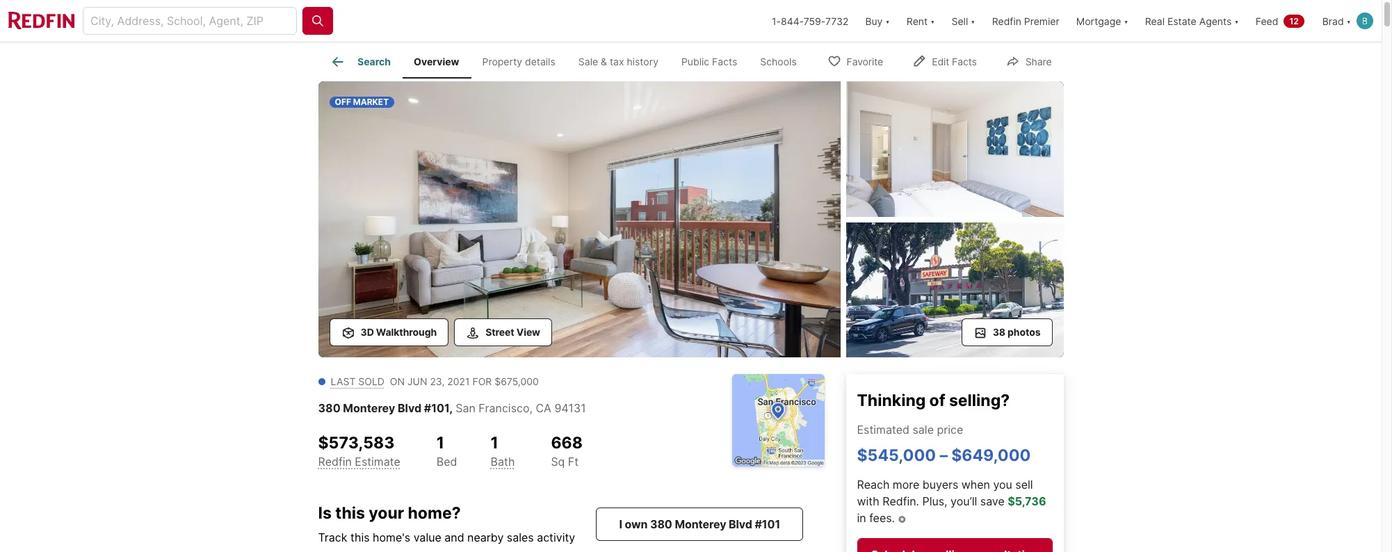 Task type: locate. For each thing, give the bounding box(es) containing it.
1 1 from the left
[[437, 433, 445, 453]]

blvd
[[398, 401, 422, 415], [729, 518, 753, 532]]

thinking of selling?
[[857, 391, 1010, 410]]

overview
[[414, 56, 460, 68]]

, left ca
[[530, 401, 533, 415]]

facts inside button
[[952, 55, 977, 67]]

tax
[[610, 56, 624, 68]]

bath
[[491, 455, 515, 469]]

redfin left premier
[[993, 15, 1022, 27]]

380 monterey blvd #101, san francisco, ca 94131 image
[[318, 81, 841, 358], [846, 81, 1064, 217], [846, 222, 1064, 358]]

share button
[[995, 46, 1064, 75]]

street view
[[486, 326, 540, 338]]

▾ right buy on the top of the page
[[886, 15, 890, 27]]

sell ▾ button
[[952, 0, 976, 42]]

380 monterey blvd #101 , san francisco , ca 94131
[[318, 401, 586, 415]]

▾ right brad
[[1347, 15, 1352, 27]]

overview tab
[[402, 45, 471, 79]]

▾ for buy ▾
[[886, 15, 890, 27]]

mortgage ▾
[[1077, 15, 1129, 27]]

▾ for sell ▾
[[971, 15, 976, 27]]

this for your
[[335, 504, 365, 523]]

sale
[[579, 56, 598, 68]]

1 vertical spatial 380
[[650, 518, 673, 532]]

ft
[[568, 455, 579, 469]]

94131
[[555, 401, 586, 415]]

0 horizontal spatial blvd
[[398, 401, 422, 415]]

1 bath
[[491, 433, 515, 469]]

edit
[[932, 55, 950, 67]]

redfin premier button
[[984, 0, 1068, 42]]

0 horizontal spatial 380
[[318, 401, 341, 415]]

photos
[[1008, 326, 1041, 338]]

sale & tax history
[[579, 56, 659, 68]]

save
[[981, 495, 1005, 509]]

0 horizontal spatial redfin
[[318, 455, 352, 469]]

is this your home?
[[318, 504, 461, 523]]

1
[[437, 433, 445, 453], [491, 433, 499, 453]]

mortgage ▾ button
[[1068, 0, 1137, 42]]

buy ▾
[[866, 15, 890, 27]]

, left san
[[450, 401, 453, 415]]

favorite button
[[816, 46, 895, 75]]

23,
[[430, 376, 445, 387]]

sold
[[359, 376, 385, 387]]

–
[[940, 446, 948, 466]]

1 horizontal spatial 380
[[650, 518, 673, 532]]

1 horizontal spatial 1
[[491, 433, 499, 453]]

facts for public facts
[[712, 56, 738, 68]]

1 vertical spatial blvd
[[729, 518, 753, 532]]

redfin down $573,583
[[318, 455, 352, 469]]

home's
[[373, 530, 411, 544]]

3 ▾ from the left
[[971, 15, 976, 27]]

you
[[994, 478, 1013, 492]]

track this home's value and nearby sales activity
[[318, 530, 575, 544]]

0 horizontal spatial 1
[[437, 433, 445, 453]]

last sold link
[[331, 376, 385, 387]]

3d walkthrough button
[[329, 319, 449, 346]]

jun
[[408, 376, 427, 387]]

0 vertical spatial 380
[[318, 401, 341, 415]]

1 horizontal spatial monterey
[[675, 518, 727, 532]]

1 inside the 1 bed
[[437, 433, 445, 453]]

▾ right sell
[[971, 15, 976, 27]]

6 ▾ from the left
[[1347, 15, 1352, 27]]

mortgage
[[1077, 15, 1122, 27]]

1 inside the 1 bath
[[491, 433, 499, 453]]

380
[[318, 401, 341, 415], [650, 518, 673, 532]]

buy ▾ button
[[866, 0, 890, 42]]

brad
[[1323, 15, 1345, 27]]

redfin.
[[883, 495, 920, 509]]

844-
[[781, 15, 804, 27]]

sale & tax history tab
[[567, 45, 670, 79]]

off market
[[335, 97, 389, 107]]

$5,736
[[1008, 495, 1047, 509]]

0 horizontal spatial #101
[[424, 401, 450, 415]]

380 right own
[[650, 518, 673, 532]]

1 vertical spatial monterey
[[675, 518, 727, 532]]

redfin
[[993, 15, 1022, 27], [318, 455, 352, 469]]

1 for 1 bed
[[437, 433, 445, 453]]

0 horizontal spatial monterey
[[343, 401, 395, 415]]

1 ▾ from the left
[[886, 15, 890, 27]]

schools
[[761, 56, 797, 68]]

redfin inside button
[[993, 15, 1022, 27]]

0 vertical spatial #101
[[424, 401, 450, 415]]

reach more buyers when you sell with redfin. plus, you'll save
[[857, 478, 1034, 509]]

i
[[620, 518, 623, 532]]

$573,583
[[318, 433, 395, 453]]

tab list containing search
[[318, 42, 820, 79]]

in
[[857, 512, 867, 525]]

0 vertical spatial this
[[335, 504, 365, 523]]

1 horizontal spatial facts
[[952, 55, 977, 67]]

map entry image
[[732, 374, 825, 467]]

tab list
[[318, 42, 820, 79]]

public facts tab
[[670, 45, 749, 79]]

i own 380 monterey blvd #101
[[620, 518, 781, 532]]

real estate agents ▾ link
[[1146, 0, 1240, 42]]

▾ right rent
[[931, 15, 935, 27]]

1 bed
[[437, 433, 457, 469]]

reach
[[857, 478, 890, 492]]

on
[[390, 376, 405, 387]]

real estate agents ▾ button
[[1137, 0, 1248, 42]]

ca
[[536, 401, 552, 415]]

monterey
[[343, 401, 395, 415], [675, 518, 727, 532]]

2 1 from the left
[[491, 433, 499, 453]]

facts inside tab
[[712, 56, 738, 68]]

agents
[[1200, 15, 1232, 27]]

this right track
[[351, 530, 370, 544]]

1 up bath link
[[491, 433, 499, 453]]

1 , from the left
[[450, 401, 453, 415]]

rent ▾ button
[[907, 0, 935, 42]]

this right is
[[335, 504, 365, 523]]

0 horizontal spatial facts
[[712, 56, 738, 68]]

property details
[[483, 56, 556, 68]]

0 vertical spatial redfin
[[993, 15, 1022, 27]]

facts right public
[[712, 56, 738, 68]]

1 vertical spatial #101
[[755, 518, 781, 532]]

0 horizontal spatial ,
[[450, 401, 453, 415]]

▾
[[886, 15, 890, 27], [931, 15, 935, 27], [971, 15, 976, 27], [1124, 15, 1129, 27], [1235, 15, 1240, 27], [1347, 15, 1352, 27]]

4 ▾ from the left
[[1124, 15, 1129, 27]]

monterey right own
[[675, 518, 727, 532]]

price
[[937, 424, 964, 437]]

#101 inside button
[[755, 518, 781, 532]]

blvd inside button
[[729, 518, 753, 532]]

i own 380 monterey blvd #101 button
[[597, 508, 804, 541]]

380 down last
[[318, 401, 341, 415]]

this
[[335, 504, 365, 523], [351, 530, 370, 544]]

$545,000 – $649,000
[[857, 446, 1031, 466]]

your
[[369, 504, 404, 523]]

1 horizontal spatial ,
[[530, 401, 533, 415]]

1 vertical spatial redfin
[[318, 455, 352, 469]]

schools tab
[[749, 45, 809, 79]]

estimated sale price
[[857, 424, 964, 437]]

$649,000
[[952, 446, 1031, 466]]

1 vertical spatial this
[[351, 530, 370, 544]]

sell
[[952, 15, 969, 27]]

buy ▾ button
[[857, 0, 899, 42]]

monterey down sold
[[343, 401, 395, 415]]

1 horizontal spatial redfin
[[993, 15, 1022, 27]]

real
[[1146, 15, 1165, 27]]

▾ right mortgage
[[1124, 15, 1129, 27]]

facts right edit
[[952, 55, 977, 67]]

1 horizontal spatial blvd
[[729, 518, 753, 532]]

2 ▾ from the left
[[931, 15, 935, 27]]

▾ right the agents
[[1235, 15, 1240, 27]]

380 inside button
[[650, 518, 673, 532]]

1 horizontal spatial #101
[[755, 518, 781, 532]]

estimate
[[355, 455, 401, 469]]

1 up bed
[[437, 433, 445, 453]]

sales
[[507, 530, 534, 544]]



Task type: describe. For each thing, give the bounding box(es) containing it.
feed
[[1256, 15, 1279, 27]]

off
[[335, 97, 351, 107]]

is
[[318, 504, 332, 523]]

mortgage ▾ button
[[1077, 0, 1129, 42]]

&
[[601, 56, 607, 68]]

0 vertical spatial monterey
[[343, 401, 395, 415]]

▾ for brad ▾
[[1347, 15, 1352, 27]]

monterey inside button
[[675, 518, 727, 532]]

bath link
[[491, 455, 515, 469]]

search link
[[330, 54, 391, 70]]

38 photos button
[[962, 319, 1053, 346]]

francisco
[[479, 401, 530, 415]]

property details tab
[[471, 45, 567, 79]]

759-
[[804, 15, 826, 27]]

history
[[627, 56, 659, 68]]

38
[[993, 326, 1006, 338]]

this for home's
[[351, 530, 370, 544]]

redfin inside $573,583 redfin estimate
[[318, 455, 352, 469]]

12
[[1290, 16, 1299, 26]]

1 for 1 bath
[[491, 433, 499, 453]]

nearby
[[468, 530, 504, 544]]

redfin premier
[[993, 15, 1060, 27]]

▾ for mortgage ▾
[[1124, 15, 1129, 27]]

buy
[[866, 15, 883, 27]]

home?
[[408, 504, 461, 523]]

sell
[[1016, 478, 1034, 492]]

redfin estimate link
[[318, 455, 401, 469]]

search
[[358, 56, 391, 68]]

san
[[456, 401, 476, 415]]

1-844-759-7732
[[772, 15, 849, 27]]

for
[[473, 376, 492, 387]]

public facts
[[682, 56, 738, 68]]

favorite
[[847, 55, 884, 67]]

plus,
[[923, 495, 948, 509]]

sell ▾ button
[[944, 0, 984, 42]]

5 ▾ from the left
[[1235, 15, 1240, 27]]

last sold on jun 23, 2021 for $675,000
[[331, 376, 539, 387]]

3d
[[361, 326, 374, 338]]

rent ▾ button
[[899, 0, 944, 42]]

real estate agents ▾
[[1146, 15, 1240, 27]]

public
[[682, 56, 710, 68]]

edit facts
[[932, 55, 977, 67]]

street
[[486, 326, 515, 338]]

user photo image
[[1357, 13, 1374, 29]]

market
[[353, 97, 389, 107]]

0 vertical spatial blvd
[[398, 401, 422, 415]]

2021
[[448, 376, 470, 387]]

7732
[[826, 15, 849, 27]]

details
[[525, 56, 556, 68]]

own
[[625, 518, 648, 532]]

rent ▾
[[907, 15, 935, 27]]

track
[[318, 530, 347, 544]]

view
[[517, 326, 540, 338]]

estimated
[[857, 424, 910, 437]]

facts for edit facts
[[952, 55, 977, 67]]

buyers
[[923, 478, 959, 492]]

share
[[1026, 55, 1052, 67]]

668
[[551, 433, 583, 453]]

▾ for rent ▾
[[931, 15, 935, 27]]

more
[[893, 478, 920, 492]]

brad ▾
[[1323, 15, 1352, 27]]

1-
[[772, 15, 781, 27]]

$675,000
[[495, 376, 539, 387]]

City, Address, School, Agent, ZIP search field
[[83, 7, 297, 35]]

activity
[[537, 530, 575, 544]]

submit search image
[[311, 14, 325, 28]]

bed
[[437, 455, 457, 469]]

premier
[[1025, 15, 1060, 27]]

sell ▾
[[952, 15, 976, 27]]

$5,736 in fees.
[[857, 495, 1047, 525]]

with
[[857, 495, 880, 509]]

sq
[[551, 455, 565, 469]]

fees.
[[870, 512, 895, 525]]

2 , from the left
[[530, 401, 533, 415]]

you'll
[[951, 495, 978, 509]]

668 sq ft
[[551, 433, 583, 469]]

and
[[445, 530, 464, 544]]

38 photos
[[993, 326, 1041, 338]]

3d walkthrough
[[361, 326, 437, 338]]

last
[[331, 376, 356, 387]]

property
[[483, 56, 522, 68]]



Task type: vqa. For each thing, say whether or not it's contained in the screenshot.
rv parking
no



